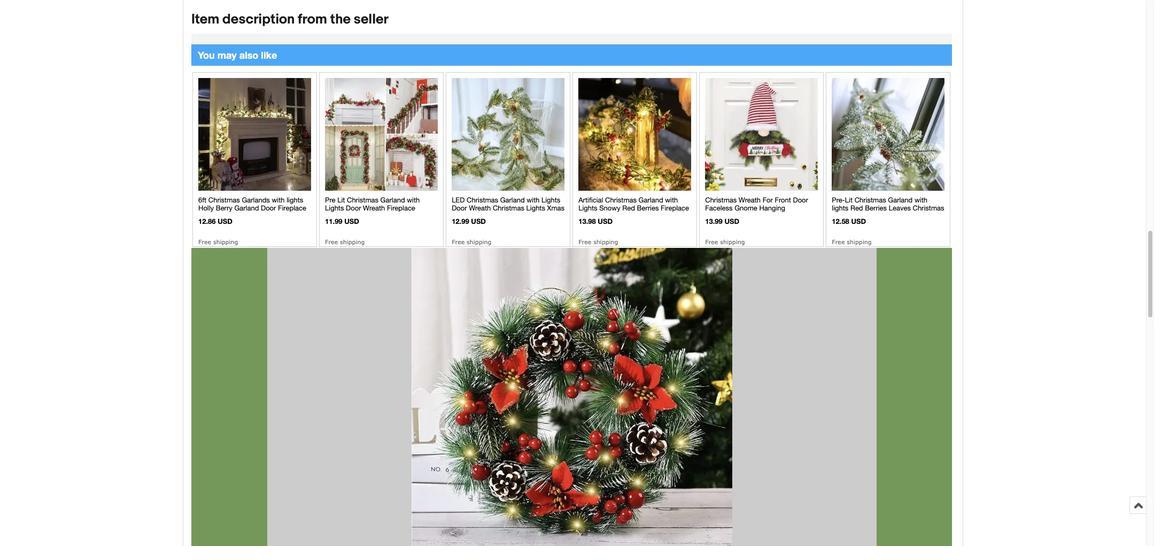 Task type: describe. For each thing, give the bounding box(es) containing it.
item description from the seller
[[192, 11, 389, 28]]

the
[[330, 11, 351, 28]]

description
[[223, 11, 295, 28]]

from
[[298, 11, 327, 28]]

item
[[192, 11, 220, 28]]



Task type: locate. For each thing, give the bounding box(es) containing it.
seller
[[354, 11, 389, 28]]



Task type: vqa. For each thing, say whether or not it's contained in the screenshot.
Bedding
no



